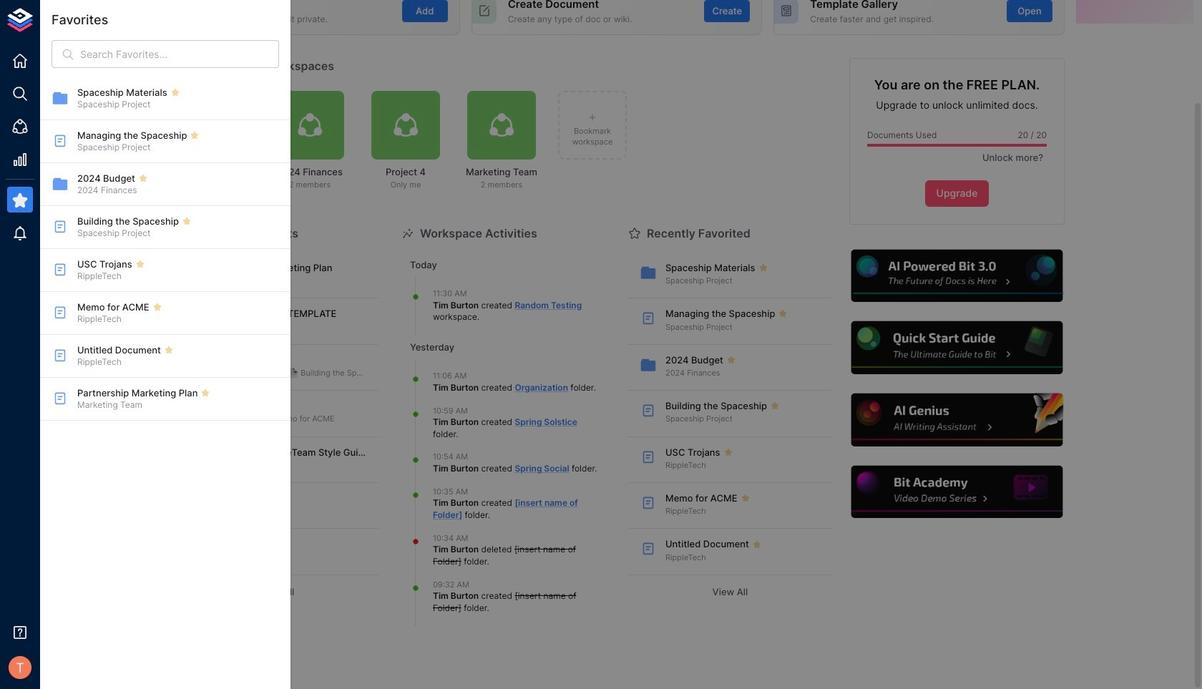 Task type: locate. For each thing, give the bounding box(es) containing it.
3 help image from the top
[[849, 392, 1065, 448]]

4 help image from the top
[[849, 464, 1065, 521]]

help image
[[849, 247, 1065, 304], [849, 319, 1065, 376], [849, 392, 1065, 448], [849, 464, 1065, 521]]



Task type: vqa. For each thing, say whether or not it's contained in the screenshot.
third Help image from the bottom of the page
yes



Task type: describe. For each thing, give the bounding box(es) containing it.
Search Favorites... text field
[[80, 40, 279, 68]]

2 help image from the top
[[849, 319, 1065, 376]]

1 help image from the top
[[849, 247, 1065, 304]]



